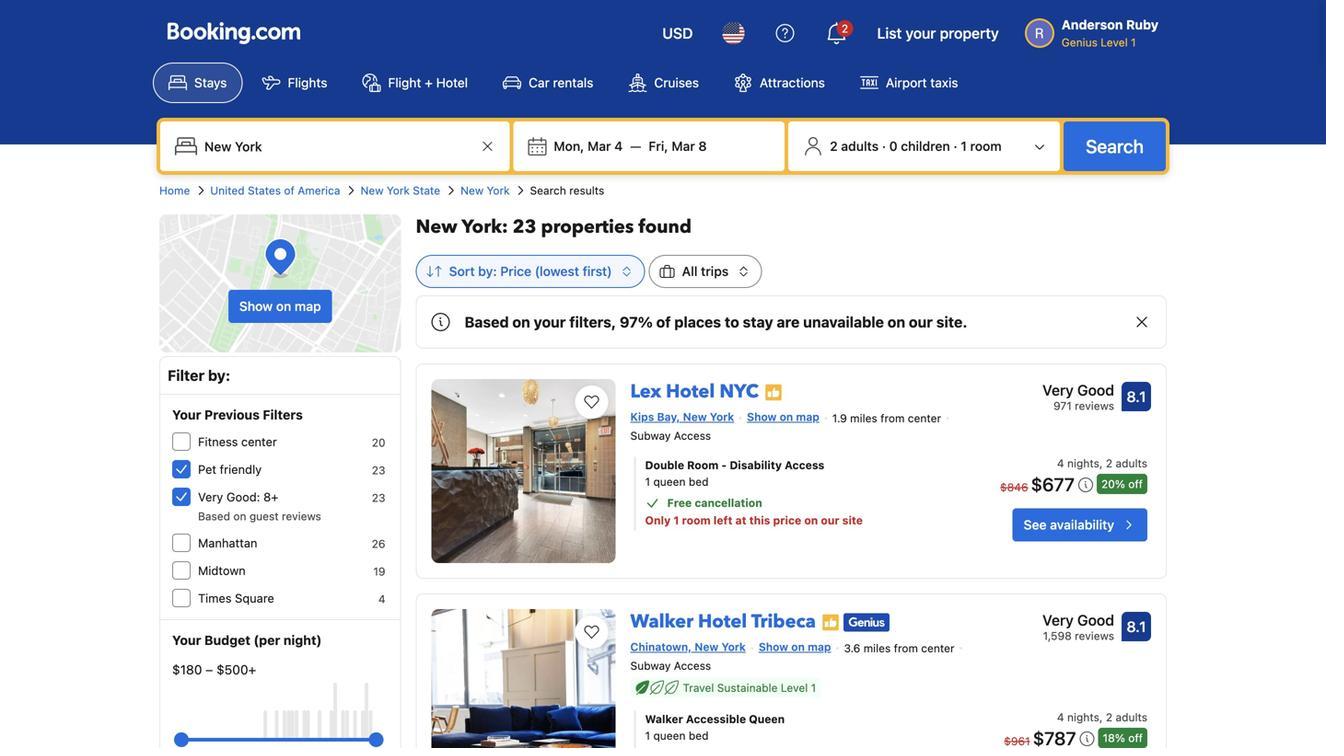Task type: locate. For each thing, give the bounding box(es) containing it.
4 nights , 2 adults for 20%
[[1057, 458, 1148, 470]]

8
[[699, 139, 707, 154]]

1 mar from the left
[[588, 139, 611, 154]]

room inside dropdown button
[[971, 139, 1002, 154]]

adults left 0 at the right
[[841, 139, 879, 154]]

of right states
[[284, 184, 295, 197]]

1 vertical spatial 4 nights , 2 adults
[[1057, 712, 1148, 725]]

8.1 right very good 1,598 reviews
[[1127, 619, 1146, 636]]

your left the filters,
[[534, 314, 566, 331]]

previous
[[204, 408, 260, 423]]

1 queen bed
[[645, 476, 709, 489], [645, 730, 709, 743]]

queen down double on the bottom of page
[[654, 476, 686, 489]]

very good element for tribeca
[[1043, 610, 1115, 632]]

2 left list
[[842, 22, 849, 35]]

0 horizontal spatial ·
[[882, 139, 886, 154]]

hotel for lex
[[666, 380, 715, 405]]

filter by:
[[168, 367, 230, 385]]

walker hotel tribeca
[[631, 610, 816, 635]]

genius discounts available at this property. image
[[844, 614, 890, 632], [844, 614, 890, 632]]

0 vertical spatial map
[[295, 299, 321, 314]]

· left 0 at the right
[[882, 139, 886, 154]]

budget
[[204, 633, 250, 649]]

0 vertical spatial miles
[[850, 412, 878, 425]]

center for walker hotel tribeca
[[921, 642, 955, 655]]

very down pet
[[198, 491, 223, 504]]

your down 'filter'
[[172, 408, 201, 423]]

0 vertical spatial good
[[1078, 382, 1115, 399]]

based down sort
[[465, 314, 509, 331]]

new right "america"
[[361, 184, 384, 197]]

center for lex hotel nyc
[[908, 412, 941, 425]]

2 vertical spatial adults
[[1116, 712, 1148, 725]]

0 vertical spatial search
[[1086, 135, 1144, 157]]

based for based on your filters, 97% of places to stay are unavailable on our site.
[[465, 314, 509, 331]]

very good element
[[1043, 380, 1115, 402], [1043, 610, 1115, 632]]

2 bed from the top
[[689, 730, 709, 743]]

access inside the 1.9 miles from center subway access
[[674, 430, 711, 443]]

scored 8.1 element
[[1122, 382, 1151, 412], [1122, 613, 1151, 642]]

booking.com image
[[168, 22, 300, 44]]

off right 20%
[[1129, 478, 1143, 491]]

1 horizontal spatial mar
[[672, 139, 695, 154]]

attractions link
[[719, 63, 841, 103]]

mar left 8
[[672, 139, 695, 154]]

0 horizontal spatial search
[[530, 184, 566, 197]]

our left site
[[821, 515, 840, 528]]

1 down ruby
[[1131, 36, 1136, 49]]

chinatown,
[[631, 641, 692, 654]]

flights
[[288, 75, 327, 90]]

0 vertical spatial ,
[[1100, 458, 1103, 470]]

0 vertical spatial very good element
[[1043, 380, 1115, 402]]

map inside show on map button
[[295, 299, 321, 314]]

0 horizontal spatial our
[[821, 515, 840, 528]]

very for walker hotel tribeca
[[1043, 612, 1074, 630]]

very for lex hotel nyc
[[1043, 382, 1074, 399]]

new
[[361, 184, 384, 197], [461, 184, 484, 197], [416, 215, 458, 240], [683, 411, 707, 424], [695, 641, 719, 654]]

this property is part of our preferred partner program. it's committed to providing excellent service and good value. it'll pay us a higher commission if you make a booking. image right nyc
[[764, 384, 783, 402]]

18% off
[[1103, 733, 1143, 745]]

this property is part of our preferred partner program. it's committed to providing excellent service and good value. it'll pay us a higher commission if you make a booking. image
[[764, 384, 783, 402], [822, 614, 840, 632]]

level inside anderson ruby genius level 1
[[1101, 36, 1128, 49]]

1 vertical spatial adults
[[1116, 458, 1148, 470]]

search
[[1086, 135, 1144, 157], [530, 184, 566, 197]]

from right 1.9
[[881, 412, 905, 425]]

your
[[906, 24, 936, 42], [534, 314, 566, 331]]

adults inside dropdown button
[[841, 139, 879, 154]]

0 vertical spatial center
[[908, 412, 941, 425]]

travel sustainable level 1
[[683, 682, 816, 695]]

0 vertical spatial walker
[[631, 610, 694, 635]]

1 horizontal spatial based
[[465, 314, 509, 331]]

access down kips bay, new york
[[674, 430, 711, 443]]

mar right mon,
[[588, 139, 611, 154]]

hotel up chinatown, new york
[[698, 610, 747, 635]]

4 down 1,598
[[1057, 712, 1065, 725]]

0 horizontal spatial by:
[[208, 367, 230, 385]]

1 your from the top
[[172, 408, 201, 423]]

fitness
[[198, 435, 238, 449]]

from for lex hotel nyc
[[881, 412, 905, 425]]

0 vertical spatial this property is part of our preferred partner program. it's committed to providing excellent service and good value. it'll pay us a higher commission if you make a booking. image
[[764, 384, 783, 402]]

4 down the 19
[[378, 593, 386, 606]]

0 horizontal spatial based
[[198, 510, 230, 523]]

miles right 3.6
[[864, 642, 891, 655]]

0 vertical spatial room
[[971, 139, 1002, 154]]

1 , from the top
[[1100, 458, 1103, 470]]

1 queen bed down walker accessible queen
[[645, 730, 709, 743]]

york:
[[462, 215, 508, 240]]

2 subway from the top
[[631, 660, 671, 673]]

23 for very good: 8+
[[372, 492, 386, 505]]

0 vertical spatial this property is part of our preferred partner program. it's committed to providing excellent service and good value. it'll pay us a higher commission if you make a booking. image
[[764, 384, 783, 402]]

site.
[[937, 314, 968, 331]]

very inside very good 1,598 reviews
[[1043, 612, 1074, 630]]

off for 20% off
[[1129, 478, 1143, 491]]

double room - disability access
[[645, 459, 825, 472]]

sort by: price (lowest first)
[[449, 264, 612, 279]]

1 scored 8.1 element from the top
[[1122, 382, 1151, 412]]

queen
[[749, 714, 785, 727]]

based
[[465, 314, 509, 331], [198, 510, 230, 523]]

hotel for walker
[[698, 610, 747, 635]]

first)
[[583, 264, 612, 279]]

ruby
[[1127, 17, 1159, 32]]

bed down walker accessible queen
[[689, 730, 709, 743]]

1 subway from the top
[[631, 430, 671, 443]]

from
[[881, 412, 905, 425], [894, 642, 918, 655]]

1 8.1 from the top
[[1127, 388, 1146, 406]]

1 queen bed for walker
[[645, 730, 709, 743]]

search for search
[[1086, 135, 1144, 157]]

nights for 20%
[[1068, 458, 1100, 470]]

1 horizontal spatial your
[[906, 24, 936, 42]]

walker up chinatown,
[[631, 610, 694, 635]]

subway inside the 1.9 miles from center subway access
[[631, 430, 671, 443]]

reviews inside very good 1,598 reviews
[[1075, 630, 1115, 643]]

2 , from the top
[[1100, 712, 1103, 725]]

by: right sort
[[478, 264, 497, 279]]

0 vertical spatial off
[[1129, 478, 1143, 491]]

your for your budget (per night)
[[172, 633, 201, 649]]

0 vertical spatial by:
[[478, 264, 497, 279]]

car rentals
[[529, 75, 594, 90]]

bay,
[[657, 411, 680, 424]]

2 · from the left
[[954, 139, 958, 154]]

1 down walker accessible queen
[[645, 730, 650, 743]]

1,598
[[1043, 630, 1072, 643]]

see availability link
[[1013, 509, 1148, 542]]

new york state
[[361, 184, 440, 197]]

·
[[882, 139, 886, 154], [954, 139, 958, 154]]

nights
[[1068, 458, 1100, 470], [1068, 712, 1100, 725]]

1 up walker accessible queen link
[[811, 682, 816, 695]]

mon, mar 4 — fri, mar 8
[[554, 139, 707, 154]]

0 vertical spatial subway
[[631, 430, 671, 443]]

good inside very good 1,598 reviews
[[1078, 612, 1115, 630]]

1 vertical spatial your
[[534, 314, 566, 331]]

23 up 26
[[372, 492, 386, 505]]

1 horizontal spatial this property is part of our preferred partner program. it's committed to providing excellent service and good value. it'll pay us a higher commission if you make a booking. image
[[822, 614, 840, 632]]

1 vertical spatial queen
[[654, 730, 686, 743]]

bed down room
[[689, 476, 709, 489]]

1 very good element from the top
[[1043, 380, 1115, 402]]

0 vertical spatial show on map
[[239, 299, 321, 314]]

scored 8.1 element for nyc
[[1122, 382, 1151, 412]]

nights up $677
[[1068, 458, 1100, 470]]

miles right 1.9
[[850, 412, 878, 425]]

subway down kips
[[631, 430, 671, 443]]

properties
[[541, 215, 634, 240]]

0 vertical spatial access
[[674, 430, 711, 443]]

of
[[284, 184, 295, 197], [657, 314, 671, 331]]

0 horizontal spatial your
[[534, 314, 566, 331]]

show for lex hotel nyc
[[747, 411, 777, 424]]

· right children
[[954, 139, 958, 154]]

adults
[[841, 139, 879, 154], [1116, 458, 1148, 470], [1116, 712, 1148, 725]]

0 horizontal spatial room
[[682, 515, 711, 528]]

971
[[1054, 400, 1072, 413]]

york up the york:
[[487, 184, 510, 197]]

$500+
[[217, 663, 256, 678]]

1 vertical spatial center
[[241, 435, 277, 449]]

car rentals link
[[487, 63, 609, 103]]

1 vertical spatial by:
[[208, 367, 230, 385]]

very good 971 reviews
[[1043, 382, 1115, 413]]

genius
[[1062, 36, 1098, 49]]

1 vertical spatial very
[[198, 491, 223, 504]]

york left state on the left of page
[[387, 184, 410, 197]]

1 good from the top
[[1078, 382, 1115, 399]]

1 vertical spatial 8.1
[[1127, 619, 1146, 636]]

adults up 20% off
[[1116, 458, 1148, 470]]

8.1 right very good 971 reviews on the bottom of page
[[1127, 388, 1146, 406]]

room right children
[[971, 139, 1002, 154]]

center
[[908, 412, 941, 425], [241, 435, 277, 449], [921, 642, 955, 655]]

0 vertical spatial level
[[1101, 36, 1128, 49]]

0 vertical spatial 1 queen bed
[[645, 476, 709, 489]]

queen down walker accessible queen
[[654, 730, 686, 743]]

1 vertical spatial scored 8.1 element
[[1122, 613, 1151, 642]]

scored 8.1 element right very good 971 reviews on the bottom of page
[[1122, 382, 1151, 412]]

from inside the 1.9 miles from center subway access
[[881, 412, 905, 425]]

2 vertical spatial access
[[674, 660, 711, 673]]

2 left 0 at the right
[[830, 139, 838, 154]]

times square
[[198, 592, 274, 606]]

reviews right guest
[[282, 510, 321, 523]]

york down nyc
[[710, 411, 734, 424]]

0 vertical spatial 4 nights , 2 adults
[[1057, 458, 1148, 470]]

subway inside 3.6 miles from center subway access
[[631, 660, 671, 673]]

your right list
[[906, 24, 936, 42]]

1 vertical spatial this property is part of our preferred partner program. it's committed to providing excellent service and good value. it'll pay us a higher commission if you make a booking. image
[[822, 614, 840, 632]]

1 vertical spatial subway
[[631, 660, 671, 673]]

23 right the york:
[[513, 215, 537, 240]]

level down 3.6 miles from center subway access
[[781, 682, 808, 695]]

hotel up kips bay, new york
[[666, 380, 715, 405]]

access down chinatown, new york
[[674, 660, 711, 673]]

of right 97% at the left top of the page
[[657, 314, 671, 331]]

8+
[[263, 491, 279, 504]]

1 right children
[[961, 139, 967, 154]]

2 nights from the top
[[1068, 712, 1100, 725]]

0 horizontal spatial this property is part of our preferred partner program. it's committed to providing excellent service and good value. it'll pay us a higher commission if you make a booking. image
[[764, 384, 783, 402]]

search inside button
[[1086, 135, 1144, 157]]

walker down travel
[[645, 714, 683, 727]]

anderson
[[1062, 17, 1123, 32]]

1 vertical spatial off
[[1129, 733, 1143, 745]]

1 horizontal spatial by:
[[478, 264, 497, 279]]

show on map for lex hotel nyc
[[747, 411, 820, 424]]

very up 1,598
[[1043, 612, 1074, 630]]

2 very good element from the top
[[1043, 610, 1115, 632]]

off right the 18%
[[1129, 733, 1143, 745]]

sort
[[449, 264, 475, 279]]

1 vertical spatial good
[[1078, 612, 1115, 630]]

0 vertical spatial reviews
[[1075, 400, 1115, 413]]

1 vertical spatial miles
[[864, 642, 891, 655]]

0 vertical spatial of
[[284, 184, 295, 197]]

1 vertical spatial hotel
[[666, 380, 715, 405]]

this property is part of our preferred partner program. it's committed to providing excellent service and good value. it'll pay us a higher commission if you make a booking. image right 'tribeca'
[[822, 614, 840, 632]]

1 horizontal spatial room
[[971, 139, 1002, 154]]

miles
[[850, 412, 878, 425], [864, 642, 891, 655]]

$677
[[1031, 474, 1075, 496]]

access inside 3.6 miles from center subway access
[[674, 660, 711, 673]]

show inside show on map button
[[239, 299, 273, 314]]

4 nights , 2 adults up 20%
[[1057, 458, 1148, 470]]

from for walker hotel tribeca
[[894, 642, 918, 655]]

subway for walker
[[631, 660, 671, 673]]

your up "$180"
[[172, 633, 201, 649]]

2 up the 18%
[[1106, 712, 1113, 725]]

based on guest reviews
[[198, 510, 321, 523]]

3.6
[[844, 642, 861, 655]]

adults for $846
[[1116, 458, 1148, 470]]

hotel right '+' on the top left
[[436, 75, 468, 90]]

1 queen bed down double on the bottom of page
[[645, 476, 709, 489]]

this property is part of our preferred partner program. it's committed to providing excellent service and good value. it'll pay us a higher commission if you make a booking. image right 'tribeca'
[[822, 614, 840, 632]]

bed
[[689, 476, 709, 489], [689, 730, 709, 743]]

1 vertical spatial nights
[[1068, 712, 1100, 725]]

0 horizontal spatial mar
[[588, 139, 611, 154]]

0 vertical spatial scored 8.1 element
[[1122, 382, 1151, 412]]

adults up 18% off
[[1116, 712, 1148, 725]]

1 4 nights , 2 adults from the top
[[1057, 458, 1148, 470]]

to
[[725, 314, 739, 331]]

0 vertical spatial your
[[172, 408, 201, 423]]

reviews
[[1075, 400, 1115, 413], [282, 510, 321, 523], [1075, 630, 1115, 643]]

1 vertical spatial access
[[785, 459, 825, 472]]

2 scored 8.1 element from the top
[[1122, 613, 1151, 642]]

airport
[[886, 75, 927, 90]]

2 queen from the top
[[654, 730, 686, 743]]

4 nights , 2 adults up the 18%
[[1057, 712, 1148, 725]]

access inside double room - disability access link
[[785, 459, 825, 472]]

by:
[[478, 264, 497, 279], [208, 367, 230, 385]]

1 vertical spatial based
[[198, 510, 230, 523]]

group
[[181, 726, 376, 749]]

1 vertical spatial from
[[894, 642, 918, 655]]

2 vertical spatial 23
[[372, 492, 386, 505]]

scored 8.1 element right very good 1,598 reviews
[[1122, 613, 1151, 642]]

miles inside the 1.9 miles from center subway access
[[850, 412, 878, 425]]

(lowest
[[535, 264, 579, 279]]

reviews right 971
[[1075, 400, 1115, 413]]

good for lex hotel nyc
[[1078, 382, 1115, 399]]

lex hotel nyc image
[[432, 380, 616, 564]]

2
[[842, 22, 849, 35], [830, 139, 838, 154], [1106, 458, 1113, 470], [1106, 712, 1113, 725]]

Where are you going? field
[[197, 130, 477, 163]]

0 vertical spatial from
[[881, 412, 905, 425]]

nights down 1,598
[[1068, 712, 1100, 725]]

show for walker hotel tribeca
[[759, 641, 789, 654]]

8.1 for walker hotel tribeca
[[1127, 619, 1146, 636]]

1 vertical spatial bed
[[689, 730, 709, 743]]

1 inside anderson ruby genius level 1
[[1131, 36, 1136, 49]]

1 horizontal spatial this property is part of our preferred partner program. it's committed to providing excellent service and good value. it'll pay us a higher commission if you make a booking. image
[[822, 614, 840, 632]]

1 vertical spatial search
[[530, 184, 566, 197]]

2 4 nights , 2 adults from the top
[[1057, 712, 1148, 725]]

pet friendly
[[198, 463, 262, 477]]

very good element for nyc
[[1043, 380, 1115, 402]]

price
[[500, 264, 532, 279]]

0 vertical spatial based
[[465, 314, 509, 331]]

23
[[513, 215, 537, 240], [372, 464, 386, 477], [372, 492, 386, 505]]

walker accessible queen link
[[645, 712, 957, 728]]

this property is part of our preferred partner program. it's committed to providing excellent service and good value. it'll pay us a higher commission if you make a booking. image
[[764, 384, 783, 402], [822, 614, 840, 632]]

$180 – $500+
[[172, 663, 256, 678]]

2 vertical spatial hotel
[[698, 610, 747, 635]]

based on your filters, 97% of places to stay are unavailable on our site.
[[465, 314, 968, 331]]

walker hotel tribeca image
[[432, 610, 616, 749]]

1 horizontal spatial level
[[1101, 36, 1128, 49]]

4 nights , 2 adults
[[1057, 458, 1148, 470], [1057, 712, 1148, 725]]

1 vertical spatial walker
[[645, 714, 683, 727]]

4 left —
[[615, 139, 623, 154]]

2 good from the top
[[1078, 612, 1115, 630]]

midtown
[[198, 564, 246, 578]]

show on map inside button
[[239, 299, 321, 314]]

based up manhattan
[[198, 510, 230, 523]]

from inside 3.6 miles from center subway access
[[894, 642, 918, 655]]

1 vertical spatial very good element
[[1043, 610, 1115, 632]]

1 down double on the bottom of page
[[645, 476, 650, 489]]

1 1 queen bed from the top
[[645, 476, 709, 489]]

0 vertical spatial very
[[1043, 382, 1074, 399]]

level down anderson
[[1101, 36, 1128, 49]]

show
[[239, 299, 273, 314], [747, 411, 777, 424], [759, 641, 789, 654]]

center up friendly
[[241, 435, 277, 449]]

reviews right 1,598
[[1075, 630, 1115, 643]]

2 1 queen bed from the top
[[645, 730, 709, 743]]

23 down 20
[[372, 464, 386, 477]]

1.9 miles from center subway access
[[631, 412, 941, 443]]

very inside very good 971 reviews
[[1043, 382, 1074, 399]]

our left site. at top right
[[909, 314, 933, 331]]

bed for lex
[[689, 476, 709, 489]]

1 inside dropdown button
[[961, 139, 967, 154]]

1 vertical spatial map
[[796, 411, 820, 424]]

0 vertical spatial your
[[906, 24, 936, 42]]

based for based on guest reviews
[[198, 510, 230, 523]]

miles inside 3.6 miles from center subway access
[[864, 642, 891, 655]]

subway down chinatown,
[[631, 660, 671, 673]]

0 vertical spatial nights
[[1068, 458, 1100, 470]]

nights for 18%
[[1068, 712, 1100, 725]]

1 queen from the top
[[654, 476, 686, 489]]

see availability
[[1024, 518, 1115, 533]]

center inside 3.6 miles from center subway access
[[921, 642, 955, 655]]

subway
[[631, 430, 671, 443], [631, 660, 671, 673]]

price
[[773, 515, 802, 528]]

room
[[971, 139, 1002, 154], [682, 515, 711, 528]]

,
[[1100, 458, 1103, 470], [1100, 712, 1103, 725]]

2 vertical spatial very
[[1043, 612, 1074, 630]]

1 vertical spatial this property is part of our preferred partner program. it's committed to providing excellent service and good value. it'll pay us a higher commission if you make a booking. image
[[822, 614, 840, 632]]

0 horizontal spatial this property is part of our preferred partner program. it's committed to providing excellent service and good value. it'll pay us a higher commission if you make a booking. image
[[764, 384, 783, 402]]

center right 3.6
[[921, 642, 955, 655]]

0 vertical spatial 23
[[513, 215, 537, 240]]

2 mar from the left
[[672, 139, 695, 154]]

1 bed from the top
[[689, 476, 709, 489]]

reviews inside very good 971 reviews
[[1075, 400, 1115, 413]]

1 vertical spatial 1 queen bed
[[645, 730, 709, 743]]

new down state on the left of page
[[416, 215, 458, 240]]

1 down free
[[674, 515, 679, 528]]

0 vertical spatial 8.1
[[1127, 388, 1146, 406]]

center right 1.9
[[908, 412, 941, 425]]

from right 3.6
[[894, 642, 918, 655]]

0 vertical spatial queen
[[654, 476, 686, 489]]

very
[[1043, 382, 1074, 399], [198, 491, 223, 504], [1043, 612, 1074, 630]]

1 vertical spatial room
[[682, 515, 711, 528]]

2 8.1 from the top
[[1127, 619, 1146, 636]]

0 vertical spatial bed
[[689, 476, 709, 489]]

1 vertical spatial ,
[[1100, 712, 1103, 725]]

1
[[1131, 36, 1136, 49], [961, 139, 967, 154], [645, 476, 650, 489], [674, 515, 679, 528], [811, 682, 816, 695], [645, 730, 650, 743]]

1 horizontal spatial search
[[1086, 135, 1144, 157]]

access for nyc
[[674, 430, 711, 443]]

0 vertical spatial show
[[239, 299, 273, 314]]

search for search results
[[530, 184, 566, 197]]

center inside the 1.9 miles from center subway access
[[908, 412, 941, 425]]

new up the york:
[[461, 184, 484, 197]]

room down free
[[682, 515, 711, 528]]

1 vertical spatial 23
[[372, 464, 386, 477]]

2 vertical spatial show
[[759, 641, 789, 654]]

by: right 'filter'
[[208, 367, 230, 385]]

our
[[909, 314, 933, 331], [821, 515, 840, 528]]

good inside very good 971 reviews
[[1078, 382, 1115, 399]]

4
[[615, 139, 623, 154], [1057, 458, 1065, 470], [378, 593, 386, 606], [1057, 712, 1065, 725]]

2 your from the top
[[172, 633, 201, 649]]

this property is part of our preferred partner program. it's committed to providing excellent service and good value. it'll pay us a higher commission if you make a booking. image right nyc
[[764, 384, 783, 402]]

2 off from the top
[[1129, 733, 1143, 745]]

disability
[[730, 459, 782, 472]]

2 adults · 0 children · 1 room
[[830, 139, 1002, 154]]

free
[[667, 497, 692, 510]]

2 vertical spatial show on map
[[759, 641, 831, 654]]

1 vertical spatial show on map
[[747, 411, 820, 424]]

1 off from the top
[[1129, 478, 1143, 491]]

1 nights from the top
[[1068, 458, 1100, 470]]

your inside 'link'
[[906, 24, 936, 42]]

, for 20%
[[1100, 458, 1103, 470]]

access down the 1.9 miles from center subway access
[[785, 459, 825, 472]]

97%
[[620, 314, 653, 331]]

night)
[[284, 633, 322, 649]]

1 · from the left
[[882, 139, 886, 154]]

off
[[1129, 478, 1143, 491], [1129, 733, 1143, 745]]

very up 971
[[1043, 382, 1074, 399]]

2 vertical spatial map
[[808, 641, 831, 654]]

1 vertical spatial your
[[172, 633, 201, 649]]

1 horizontal spatial our
[[909, 314, 933, 331]]

1 vertical spatial level
[[781, 682, 808, 695]]



Task type: describe. For each thing, give the bounding box(es) containing it.
map for walker hotel tribeca
[[808, 641, 831, 654]]

flight
[[388, 75, 421, 90]]

your previous filters
[[172, 408, 303, 423]]

guest
[[250, 510, 279, 523]]

tribeca
[[751, 610, 816, 635]]

new down lex hotel nyc
[[683, 411, 707, 424]]

subway for lex
[[631, 430, 671, 443]]

1 vertical spatial reviews
[[282, 510, 321, 523]]

all trips
[[682, 264, 729, 279]]

3.6 miles from center subway access
[[631, 642, 955, 673]]

–
[[206, 663, 213, 678]]

2 adults · 0 children · 1 room button
[[796, 129, 1053, 164]]

search results
[[530, 184, 605, 197]]

car
[[529, 75, 550, 90]]

reviews for walker hotel tribeca
[[1075, 630, 1115, 643]]

23 for pet friendly
[[372, 464, 386, 477]]

map for lex hotel nyc
[[796, 411, 820, 424]]

this property is part of our preferred partner program. it's committed to providing excellent service and good value. it'll pay us a higher commission if you make a booking. image for walker hotel tribeca
[[822, 614, 840, 632]]

this property is part of our preferred partner program. it's committed to providing excellent service and good value. it'll pay us a higher commission if you make a booking. image for nyc
[[764, 384, 783, 402]]

states
[[248, 184, 281, 197]]

stays
[[194, 75, 227, 90]]

0 vertical spatial our
[[909, 314, 933, 331]]

(per
[[254, 633, 280, 649]]

sustainable
[[717, 682, 778, 695]]

fri, mar 8 button
[[641, 130, 714, 163]]

united states of america link
[[210, 182, 340, 199]]

1 vertical spatial of
[[657, 314, 671, 331]]

chinatown, new york
[[631, 641, 746, 654]]

results
[[569, 184, 605, 197]]

trips
[[701, 264, 729, 279]]

scored 8.1 element for tribeca
[[1122, 613, 1151, 642]]

2 button
[[815, 11, 859, 55]]

20
[[372, 437, 386, 450]]

your account menu anderson ruby genius level 1 element
[[1025, 8, 1166, 51]]

availability
[[1050, 518, 1115, 533]]

0 horizontal spatial of
[[284, 184, 295, 197]]

york down the walker hotel tribeca
[[722, 641, 746, 654]]

only
[[645, 515, 671, 528]]

access for tribeca
[[674, 660, 711, 673]]

lex hotel nyc
[[631, 380, 759, 405]]

1 vertical spatial our
[[821, 515, 840, 528]]

$846
[[1000, 481, 1029, 494]]

1.9
[[833, 412, 847, 425]]

1 queen bed for lex
[[645, 476, 709, 489]]

adults for $961
[[1116, 712, 1148, 725]]

0 vertical spatial hotel
[[436, 75, 468, 90]]

taxis
[[931, 75, 959, 90]]

queen for walker
[[654, 730, 686, 743]]

stay
[[743, 314, 773, 331]]

site
[[843, 515, 863, 528]]

filters,
[[570, 314, 616, 331]]

home
[[159, 184, 190, 197]]

-
[[722, 459, 727, 472]]

2 inside dropdown button
[[830, 139, 838, 154]]

only 1 room left at this price on our site
[[645, 515, 863, 528]]

nyc
[[720, 380, 759, 405]]

search button
[[1064, 122, 1166, 171]]

kips
[[631, 411, 654, 424]]

left
[[714, 515, 733, 528]]

bed for walker
[[689, 730, 709, 743]]

new for new york: 23 properties found
[[416, 215, 458, 240]]

off for 18% off
[[1129, 733, 1143, 745]]

walker accessible queen
[[645, 714, 785, 727]]

8.1 for lex hotel nyc
[[1127, 388, 1146, 406]]

america
[[298, 184, 340, 197]]

unavailable
[[803, 314, 884, 331]]

new york link
[[461, 182, 510, 199]]

by: for sort
[[478, 264, 497, 279]]

airport taxis link
[[845, 63, 974, 103]]

filters
[[263, 408, 303, 423]]

0 horizontal spatial level
[[781, 682, 808, 695]]

by: for filter
[[208, 367, 230, 385]]

2 up 20%
[[1106, 458, 1113, 470]]

new for new york state
[[361, 184, 384, 197]]

new york
[[461, 184, 510, 197]]

very good: 8+
[[198, 491, 279, 504]]

this property is part of our preferred partner program. it's committed to providing excellent service and good value. it'll pay us a higher commission if you make a booking. image for tribeca
[[822, 614, 840, 632]]

new down the walker hotel tribeca
[[695, 641, 719, 654]]

+
[[425, 75, 433, 90]]

times
[[198, 592, 232, 606]]

very good 1,598 reviews
[[1043, 612, 1115, 643]]

on inside show on map button
[[276, 299, 291, 314]]

double
[[645, 459, 684, 472]]

19
[[373, 566, 386, 579]]

fitness center
[[198, 435, 277, 449]]

$180
[[172, 663, 202, 678]]

filter
[[168, 367, 205, 385]]

airport taxis
[[886, 75, 959, 90]]

miles for lex hotel nyc
[[850, 412, 878, 425]]

your budget (per night)
[[172, 633, 322, 649]]

show on map for walker hotel tribeca
[[759, 641, 831, 654]]

, for 18%
[[1100, 712, 1103, 725]]

show on map button
[[228, 290, 332, 323]]

search results updated. new york: 23 properties found. applied filters: pet friendly, very good: 8+, free cancellation, guests' favorite area, adapted bath. element
[[416, 215, 1167, 240]]

this
[[750, 515, 771, 528]]

all
[[682, 264, 698, 279]]

lex
[[631, 380, 661, 405]]

queen for lex
[[654, 476, 686, 489]]

2 inside dropdown button
[[842, 22, 849, 35]]

good for walker hotel tribeca
[[1078, 612, 1115, 630]]

good:
[[227, 491, 260, 504]]

4 nights , 2 adults for 18%
[[1057, 712, 1148, 725]]

this property is part of our preferred partner program. it's committed to providing excellent service and good value. it'll pay us a higher commission if you make a booking. image for lex hotel nyc
[[764, 384, 783, 402]]

new york: 23 properties found
[[416, 215, 692, 240]]

lex hotel nyc link
[[631, 372, 759, 405]]

rentals
[[553, 75, 594, 90]]

list your property
[[877, 24, 999, 42]]

new for new york
[[461, 184, 484, 197]]

united
[[210, 184, 245, 197]]

cruises link
[[613, 63, 715, 103]]

pet
[[198, 463, 216, 477]]

free cancellation
[[667, 497, 763, 510]]

walker for walker accessible queen
[[645, 714, 683, 727]]

4 up $677
[[1057, 458, 1065, 470]]

reviews for lex hotel nyc
[[1075, 400, 1115, 413]]

usd
[[663, 24, 693, 42]]

your for your previous filters
[[172, 408, 201, 423]]

children
[[901, 139, 950, 154]]

0
[[890, 139, 898, 154]]

see
[[1024, 518, 1047, 533]]

list your property link
[[866, 11, 1010, 55]]

miles for walker hotel tribeca
[[864, 642, 891, 655]]

room
[[687, 459, 719, 472]]

walker for walker hotel tribeca
[[631, 610, 694, 635]]

mon, mar 4 button
[[547, 130, 630, 163]]

square
[[235, 592, 274, 606]]

26
[[372, 538, 386, 551]]

travel
[[683, 682, 714, 695]]

attractions
[[760, 75, 825, 90]]

usd button
[[652, 11, 704, 55]]



Task type: vqa. For each thing, say whether or not it's contained in the screenshot.
"Your Budget (per night)"
yes



